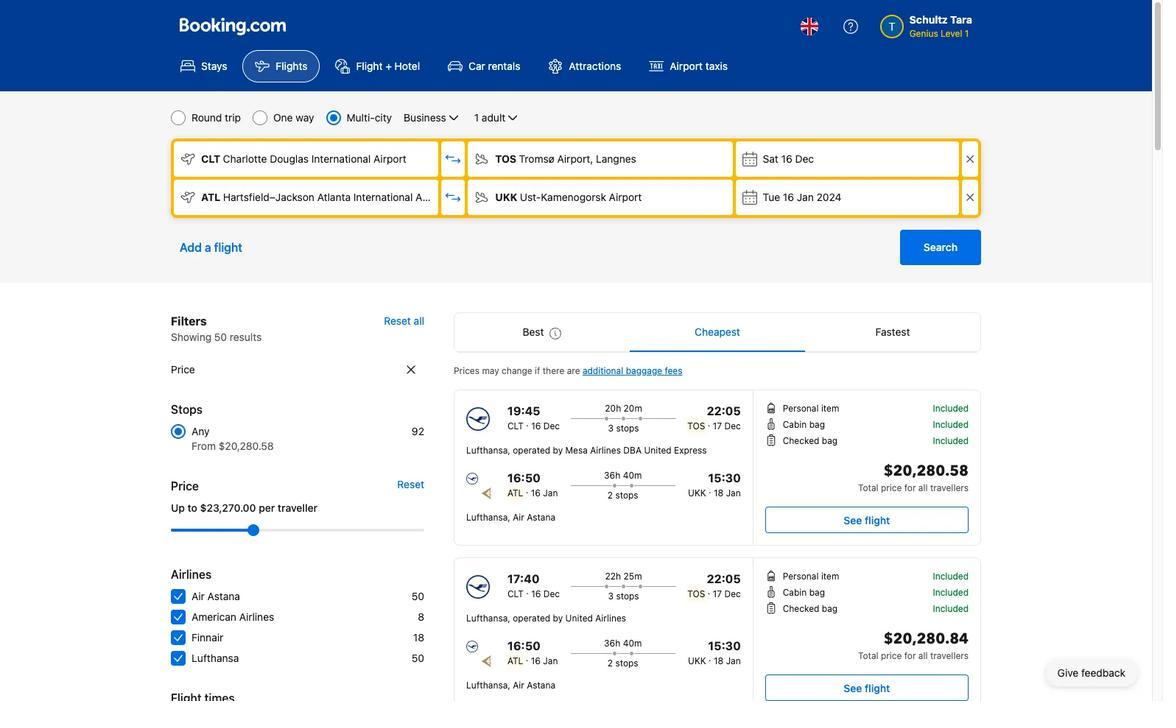 Task type: locate. For each thing, give the bounding box(es) containing it.
clt
[[201, 153, 221, 165], [508, 421, 524, 432], [508, 589, 524, 600]]

flight down $20,280.84 total price for all travellers
[[865, 682, 891, 695]]

total inside $20,280.58 total price for all travellers
[[859, 483, 879, 494]]

air up "american"
[[192, 590, 205, 603]]

astana for $20,280.84
[[527, 680, 556, 691]]

best image
[[550, 328, 562, 340], [550, 328, 562, 340]]

2 see flight button from the top
[[766, 675, 969, 702]]

astana
[[527, 512, 556, 523], [208, 590, 240, 603], [527, 680, 556, 691]]

2 operated from the top
[[513, 613, 551, 624]]

1 vertical spatial operated
[[513, 613, 551, 624]]

0 vertical spatial atl
[[201, 191, 221, 203]]

flight
[[214, 241, 243, 254], [865, 514, 891, 527], [865, 682, 891, 695]]

1 vertical spatial lufthansa , air astana
[[467, 680, 556, 691]]

2 price from the top
[[882, 651, 903, 662]]

1 vertical spatial 36h 40m
[[605, 638, 642, 649]]

stays
[[201, 60, 227, 72]]

1 vertical spatial checked bag
[[783, 604, 838, 615]]

airlines left dba
[[591, 445, 621, 456]]

2 2 stops from the top
[[608, 658, 639, 669]]

$20,280.84
[[884, 630, 969, 649]]

see flight button
[[766, 507, 969, 534], [766, 675, 969, 702]]

1 vertical spatial lufthansa,
[[467, 613, 511, 624]]

16:50 down 19:45 clt . 16 dec
[[508, 472, 541, 485]]

lufthansa, for $20,280.84
[[467, 613, 511, 624]]

0 vertical spatial see
[[844, 514, 863, 527]]

1 vertical spatial 16:50 atl . 16 jan
[[508, 640, 558, 667]]

0 vertical spatial international
[[312, 153, 371, 165]]

2 15:30 ukk . 18 jan from the top
[[689, 640, 741, 667]]

1 36h from the top
[[605, 470, 621, 481]]

$20,280.58 inside the any from $20,280.58
[[219, 440, 274, 453]]

price up up
[[171, 480, 199, 493]]

5 included from the top
[[934, 588, 969, 599]]

checked bag for $20,280.84
[[783, 604, 838, 615]]

1 vertical spatial see flight
[[844, 682, 891, 695]]

36h 40m for $20,280.58
[[605, 470, 642, 481]]

16:50 atl . 16 jan down lufthansa, operated by united airlines
[[508, 640, 558, 667]]

1 vertical spatial cabin bag
[[783, 588, 826, 599]]

1 price from the top
[[882, 483, 903, 494]]

sat 16 dec
[[763, 153, 815, 165]]

1 vertical spatial cabin
[[783, 588, 807, 599]]

2 personal from the top
[[783, 571, 819, 582]]

clt charlotte douglas international airport
[[201, 153, 407, 165]]

personal item for $20,280.58
[[783, 403, 840, 414]]

1 3 from the top
[[609, 423, 614, 434]]

1 vertical spatial 2
[[608, 658, 613, 669]]

1 vertical spatial lufthansa
[[192, 652, 239, 665]]

16:50 for $20,280.58
[[508, 472, 541, 485]]

22:05
[[707, 405, 741, 418], [707, 573, 741, 586]]

from
[[192, 440, 216, 453]]

16 down 19:45
[[532, 421, 541, 432]]

2
[[608, 490, 613, 501], [608, 658, 613, 669]]

1 for from the top
[[905, 483, 917, 494]]

1 22:05 from the top
[[707, 405, 741, 418]]

air astana
[[192, 590, 240, 603]]

1 2 stops from the top
[[608, 490, 639, 501]]

20h
[[605, 403, 622, 414]]

for inside $20,280.58 total price for all travellers
[[905, 483, 917, 494]]

40m down the 25m
[[623, 638, 642, 649]]

1 vertical spatial 3 stops
[[609, 591, 640, 602]]

dec inside dropdown button
[[796, 153, 815, 165]]

2 item from the top
[[822, 571, 840, 582]]

2 vertical spatial flight
[[865, 682, 891, 695]]

36h down lufthansa, operated by mesa airlines dba united express at the bottom of the page
[[605, 470, 621, 481]]

15:30 for $20,280.58
[[709, 472, 741, 485]]

1 22:05 tos . 17 dec from the top
[[688, 405, 741, 432]]

multi-city
[[347, 111, 392, 124]]

2 checked bag from the top
[[783, 604, 838, 615]]

price
[[171, 363, 195, 376], [171, 480, 199, 493]]

1 vertical spatial 2 stops
[[608, 658, 639, 669]]

2 cabin from the top
[[783, 588, 807, 599]]

see
[[844, 514, 863, 527], [844, 682, 863, 695]]

2 16:50 atl . 16 jan from the top
[[508, 640, 558, 667]]

0 vertical spatial 22:05 tos . 17 dec
[[688, 405, 741, 432]]

clt for $20,280.84
[[508, 589, 524, 600]]

+
[[386, 60, 392, 72]]

1 cabin from the top
[[783, 419, 807, 430]]

1 2 from the top
[[608, 490, 613, 501]]

0 vertical spatial $20,280.58
[[219, 440, 274, 453]]

1 vertical spatial 3
[[609, 591, 614, 602]]

international
[[312, 153, 371, 165], [354, 191, 413, 203]]

tab list
[[455, 313, 981, 353]]

2 vertical spatial tos
[[688, 589, 706, 600]]

1 personal from the top
[[783, 403, 819, 414]]

2 vertical spatial ukk
[[689, 656, 707, 667]]

22:05 tos . 17 dec
[[688, 405, 741, 432], [688, 573, 741, 600]]

1 lufthansa , air astana from the top
[[467, 512, 556, 523]]

22:05 tos . 17 dec for $20,280.58
[[688, 405, 741, 432]]

all inside $20,280.84 total price for all travellers
[[919, 651, 928, 662]]

reset
[[384, 315, 411, 327], [398, 478, 425, 491]]

search
[[924, 241, 958, 254]]

total for $20,280.58
[[859, 483, 879, 494]]

1 adult button
[[473, 109, 522, 127]]

1 horizontal spatial $20,280.58
[[884, 461, 969, 481]]

3
[[609, 423, 614, 434], [609, 591, 614, 602]]

1 price from the top
[[171, 363, 195, 376]]

1 vertical spatial price
[[171, 480, 199, 493]]

international right atlanta
[[354, 191, 413, 203]]

36h 40m down dba
[[605, 470, 642, 481]]

cabin bag
[[783, 419, 826, 430], [783, 588, 826, 599]]

ukk
[[496, 191, 518, 203], [689, 488, 707, 499], [689, 656, 707, 667]]

operated for $20,280.58
[[513, 445, 551, 456]]

1 vertical spatial total
[[859, 651, 879, 662]]

0 vertical spatial all
[[414, 315, 425, 327]]

0 vertical spatial 16:50
[[508, 472, 541, 485]]

1 vertical spatial checked
[[783, 604, 820, 615]]

showing 50 results
[[171, 331, 262, 344]]

booking.com logo image
[[180, 17, 286, 35], [180, 17, 286, 35]]

15:30
[[709, 472, 741, 485], [709, 640, 741, 653]]

1 3 stops from the top
[[609, 423, 640, 434]]

2 see flight from the top
[[844, 682, 891, 695]]

cabin for $20,280.84
[[783, 588, 807, 599]]

40m for $20,280.84
[[623, 638, 642, 649]]

2 vertical spatial air
[[513, 680, 525, 691]]

0 vertical spatial air
[[513, 512, 525, 523]]

see flight down $20,280.84 total price for all travellers
[[844, 682, 891, 695]]

0 vertical spatial personal
[[783, 403, 819, 414]]

3 stops for $20,280.84
[[609, 591, 640, 602]]

travellers for $20,280.84
[[931, 651, 969, 662]]

3 for $20,280.58
[[609, 423, 614, 434]]

clt inside 17:40 clt . 16 dec
[[508, 589, 524, 600]]

2 3 stops from the top
[[609, 591, 640, 602]]

22:05 tos . 17 dec for $20,280.84
[[688, 573, 741, 600]]

1 vertical spatial clt
[[508, 421, 524, 432]]

0 vertical spatial see flight button
[[766, 507, 969, 534]]

see flight
[[844, 514, 891, 527], [844, 682, 891, 695]]

0 vertical spatial checked
[[783, 436, 820, 447]]

0 vertical spatial 15:30
[[709, 472, 741, 485]]

1 17 from the top
[[713, 421, 722, 432]]

united
[[645, 445, 672, 456], [566, 613, 593, 624]]

2 vertical spatial lufthansa
[[467, 680, 508, 691]]

1 left adult
[[475, 111, 479, 124]]

1 vertical spatial for
[[905, 651, 917, 662]]

3 for $20,280.84
[[609, 591, 614, 602]]

50 for air astana
[[412, 590, 425, 603]]

flight inside button
[[214, 241, 243, 254]]

16:50 atl . 16 jan down lufthansa, operated by mesa airlines dba united express at the bottom of the page
[[508, 472, 558, 499]]

2 17 from the top
[[713, 589, 722, 600]]

36h down 22h
[[605, 638, 621, 649]]

tue 16 jan 2024
[[763, 191, 842, 203]]

0 vertical spatial 1
[[966, 28, 970, 39]]

personal for $20,280.84
[[783, 571, 819, 582]]

baggage
[[626, 366, 663, 377]]

0 horizontal spatial united
[[566, 613, 593, 624]]

1 checked bag from the top
[[783, 436, 838, 447]]

1 vertical spatial see flight button
[[766, 675, 969, 702]]

40m for $20,280.58
[[623, 470, 642, 481]]

1 item from the top
[[822, 403, 840, 414]]

0 vertical spatial 36h 40m
[[605, 470, 642, 481]]

1 vertical spatial 22:05 tos . 17 dec
[[688, 573, 741, 600]]

atl
[[201, 191, 221, 203], [508, 488, 524, 499], [508, 656, 524, 667]]

airport
[[670, 60, 703, 72], [374, 153, 407, 165], [416, 191, 449, 203], [609, 191, 642, 203]]

air up the 17:40 at the left
[[513, 512, 525, 523]]

2 travellers from the top
[[931, 651, 969, 662]]

0 vertical spatial 50
[[214, 331, 227, 344]]

tara
[[951, 13, 973, 26]]

16:50 down lufthansa, operated by united airlines
[[508, 640, 541, 653]]

lufthansa, for $20,280.58
[[467, 445, 511, 456]]

fastest button
[[806, 313, 981, 352]]

15:30 ukk . 18 jan for $20,280.84
[[689, 640, 741, 667]]

2 price from the top
[[171, 480, 199, 493]]

bag
[[810, 419, 826, 430], [822, 436, 838, 447], [810, 588, 826, 599], [822, 604, 838, 615]]

3 included from the top
[[934, 436, 969, 447]]

0 vertical spatial 15:30 ukk . 18 jan
[[689, 472, 741, 499]]

1 16:50 from the top
[[508, 472, 541, 485]]

give feedback
[[1058, 667, 1126, 680]]

1 16:50 atl . 16 jan from the top
[[508, 472, 558, 499]]

atl for $20,280.84
[[508, 656, 524, 667]]

see flight button down $20,280.84 total price for all travellers
[[766, 675, 969, 702]]

0 vertical spatial astana
[[527, 512, 556, 523]]

0 vertical spatial reset
[[384, 315, 411, 327]]

1
[[966, 28, 970, 39], [475, 111, 479, 124]]

one
[[273, 111, 293, 124]]

kamenogorsk
[[541, 191, 607, 203]]

2 cabin bag from the top
[[783, 588, 826, 599]]

50 left results
[[214, 331, 227, 344]]

1 vertical spatial 22:05
[[707, 573, 741, 586]]

2 15:30 from the top
[[709, 640, 741, 653]]

all
[[414, 315, 425, 327], [919, 483, 928, 494], [919, 651, 928, 662]]

16 right tue
[[784, 191, 795, 203]]

. inside 19:45 clt . 16 dec
[[526, 418, 529, 429]]

1 travellers from the top
[[931, 483, 969, 494]]

1 horizontal spatial 1
[[966, 28, 970, 39]]

1 vertical spatial tos
[[688, 421, 706, 432]]

total inside $20,280.84 total price for all travellers
[[859, 651, 879, 662]]

air
[[513, 512, 525, 523], [192, 590, 205, 603], [513, 680, 525, 691]]

1 down tara
[[966, 28, 970, 39]]

2 personal item from the top
[[783, 571, 840, 582]]

0 vertical spatial checked bag
[[783, 436, 838, 447]]

lufthansa, down the 17:40 at the left
[[467, 613, 511, 624]]

1 vertical spatial 16:50
[[508, 640, 541, 653]]

50 down "8"
[[412, 652, 425, 665]]

17
[[713, 421, 722, 432], [713, 589, 722, 600]]

international for atlanta
[[354, 191, 413, 203]]

1 15:30 ukk . 18 jan from the top
[[689, 472, 741, 499]]

2 total from the top
[[859, 651, 879, 662]]

0 vertical spatial clt
[[201, 153, 221, 165]]

0 vertical spatial cabin
[[783, 419, 807, 430]]

1 personal item from the top
[[783, 403, 840, 414]]

50 up "8"
[[412, 590, 425, 603]]

total
[[859, 483, 879, 494], [859, 651, 879, 662]]

price down showing on the top
[[171, 363, 195, 376]]

3 down "20h"
[[609, 423, 614, 434]]

by left mesa
[[553, 445, 563, 456]]

showing
[[171, 331, 212, 344]]

jan
[[797, 191, 814, 203], [544, 488, 558, 499], [727, 488, 741, 499], [544, 656, 558, 667], [727, 656, 741, 667]]

1 vertical spatial flight
[[865, 514, 891, 527]]

0 vertical spatial 2
[[608, 490, 613, 501]]

0 horizontal spatial 1
[[475, 111, 479, 124]]

15:30 ukk . 18 jan
[[689, 472, 741, 499], [689, 640, 741, 667]]

1 vertical spatial price
[[882, 651, 903, 662]]

0 vertical spatial price
[[882, 483, 903, 494]]

travellers inside $20,280.58 total price for all travellers
[[931, 483, 969, 494]]

clt down the 17:40 at the left
[[508, 589, 524, 600]]

see flight down $20,280.58 total price for all travellers
[[844, 514, 891, 527]]

3 down 22h
[[609, 591, 614, 602]]

2 vertical spatial astana
[[527, 680, 556, 691]]

16
[[782, 153, 793, 165], [784, 191, 795, 203], [532, 421, 541, 432], [531, 488, 541, 499], [532, 589, 541, 600], [531, 656, 541, 667]]

astana down lufthansa, operated by united airlines
[[527, 680, 556, 691]]

1 see flight button from the top
[[766, 507, 969, 534]]

international up atlanta
[[312, 153, 371, 165]]

2 for $20,280.58
[[608, 490, 613, 501]]

2 3 from the top
[[609, 591, 614, 602]]

1 vertical spatial reset
[[398, 478, 425, 491]]

2 vertical spatial atl
[[508, 656, 524, 667]]

0 vertical spatial by
[[553, 445, 563, 456]]

1 vertical spatial by
[[553, 613, 563, 624]]

city
[[375, 111, 392, 124]]

see flight for $20,280.84
[[844, 682, 891, 695]]

1 vertical spatial atl
[[508, 488, 524, 499]]

3 stops down 20h 20m
[[609, 423, 640, 434]]

flights
[[276, 60, 308, 72]]

36h 40m down 22h 25m
[[605, 638, 642, 649]]

2 stops for $20,280.58
[[608, 490, 639, 501]]

flight down $20,280.58 total price for all travellers
[[865, 514, 891, 527]]

tos
[[496, 153, 517, 165], [688, 421, 706, 432], [688, 589, 706, 600]]

see flight button down $20,280.58 total price for all travellers
[[766, 507, 969, 534]]

operated down 19:45 clt . 16 dec
[[513, 445, 551, 456]]

2 16:50 from the top
[[508, 640, 541, 653]]

flight + hotel link
[[323, 50, 433, 83]]

18
[[714, 488, 724, 499], [413, 632, 425, 644], [714, 656, 724, 667]]

air for $20,280.84
[[513, 680, 525, 691]]

0 vertical spatial united
[[645, 445, 672, 456]]

1 lufthansa, from the top
[[467, 445, 511, 456]]

flight for $20,280.58
[[865, 514, 891, 527]]

stops
[[617, 423, 640, 434], [616, 490, 639, 501], [617, 591, 640, 602], [616, 658, 639, 669]]

round trip
[[192, 111, 241, 124]]

36h 40m for $20,280.84
[[605, 638, 642, 649]]

2 36h from the top
[[605, 638, 621, 649]]

1 operated from the top
[[513, 445, 551, 456]]

1 vertical spatial travellers
[[931, 651, 969, 662]]

price for $20,280.84
[[882, 651, 903, 662]]

0 vertical spatial 18
[[714, 488, 724, 499]]

for for $20,280.84
[[905, 651, 917, 662]]

dec
[[796, 153, 815, 165], [544, 421, 560, 432], [725, 421, 741, 432], [544, 589, 560, 600], [725, 589, 741, 600]]

lufthansa
[[467, 512, 508, 523], [192, 652, 239, 665], [467, 680, 508, 691]]

2 vertical spatial all
[[919, 651, 928, 662]]

1 see flight from the top
[[844, 514, 891, 527]]

1 checked from the top
[[783, 436, 820, 447]]

for for $20,280.58
[[905, 483, 917, 494]]

1 36h 40m from the top
[[605, 470, 642, 481]]

2 vertical spatial 50
[[412, 652, 425, 665]]

by down 17:40 clt . 16 dec
[[553, 613, 563, 624]]

0 vertical spatial tos
[[496, 153, 517, 165]]

18 for $20,280.84
[[714, 656, 724, 667]]

1 see from the top
[[844, 514, 863, 527]]

price inside $20,280.84 total price for all travellers
[[882, 651, 903, 662]]

0 vertical spatial 3 stops
[[609, 423, 640, 434]]

, for $20,280.58
[[508, 512, 511, 523]]

2 vertical spatial clt
[[508, 589, 524, 600]]

0 vertical spatial travellers
[[931, 483, 969, 494]]

0 vertical spatial 2 stops
[[608, 490, 639, 501]]

2 lufthansa , air astana from the top
[[467, 680, 556, 691]]

0 vertical spatial lufthansa , air astana
[[467, 512, 556, 523]]

2 see from the top
[[844, 682, 863, 695]]

1 vertical spatial item
[[822, 571, 840, 582]]

1 40m from the top
[[623, 470, 642, 481]]

taxis
[[706, 60, 728, 72]]

1 total from the top
[[859, 483, 879, 494]]

price inside $20,280.58 total price for all travellers
[[882, 483, 903, 494]]

1 vertical spatial international
[[354, 191, 413, 203]]

1 , from the top
[[508, 512, 511, 523]]

2 for from the top
[[905, 651, 917, 662]]

tos for $20,280.58
[[688, 421, 706, 432]]

total for $20,280.84
[[859, 651, 879, 662]]

1 vertical spatial see
[[844, 682, 863, 695]]

clt inside 19:45 clt . 16 dec
[[508, 421, 524, 432]]

astana up the american airlines
[[208, 590, 240, 603]]

0 vertical spatial operated
[[513, 445, 551, 456]]

40m
[[623, 470, 642, 481], [623, 638, 642, 649]]

2 by from the top
[[553, 613, 563, 624]]

22h
[[606, 571, 622, 582]]

1 vertical spatial ukk
[[689, 488, 707, 499]]

16 inside 19:45 clt . 16 dec
[[532, 421, 541, 432]]

flight right a
[[214, 241, 243, 254]]

astana up the 17:40 at the left
[[527, 512, 556, 523]]

rentals
[[488, 60, 521, 72]]

operated down 17:40 clt . 16 dec
[[513, 613, 551, 624]]

,
[[508, 512, 511, 523], [508, 680, 511, 691]]

all inside $20,280.58 total price for all travellers
[[919, 483, 928, 494]]

15:30 for $20,280.84
[[709, 640, 741, 653]]

lufthansa for $20,280.58
[[467, 512, 508, 523]]

1 vertical spatial 50
[[412, 590, 425, 603]]

50 for lufthansa
[[412, 652, 425, 665]]

tos for $20,280.84
[[688, 589, 706, 600]]

price
[[882, 483, 903, 494], [882, 651, 903, 662]]

16 down lufthansa, operated by mesa airlines dba united express at the bottom of the page
[[531, 488, 541, 499]]

air down lufthansa, operated by united airlines
[[513, 680, 525, 691]]

lufthansa , air astana
[[467, 512, 556, 523], [467, 680, 556, 691]]

1 15:30 from the top
[[709, 472, 741, 485]]

1 vertical spatial $20,280.58
[[884, 461, 969, 481]]

travellers inside $20,280.84 total price for all travellers
[[931, 651, 969, 662]]

1 cabin bag from the top
[[783, 419, 826, 430]]

2 40m from the top
[[623, 638, 642, 649]]

0 vertical spatial 22:05
[[707, 405, 741, 418]]

lufthansa , air astana for $20,280.58
[[467, 512, 556, 523]]

1 vertical spatial personal item
[[783, 571, 840, 582]]

2 checked from the top
[[783, 604, 820, 615]]

atl for $20,280.58
[[508, 488, 524, 499]]

2 2 from the top
[[608, 658, 613, 669]]

17:40
[[508, 573, 540, 586]]

16:50 atl . 16 jan for $20,280.84
[[508, 640, 558, 667]]

international for douglas
[[312, 153, 371, 165]]

6 included from the top
[[934, 604, 969, 615]]

2 22:05 from the top
[[707, 573, 741, 586]]

1 vertical spatial ,
[[508, 680, 511, 691]]

schultz
[[910, 13, 949, 26]]

2 36h 40m from the top
[[605, 638, 642, 649]]

1 vertical spatial 15:30 ukk . 18 jan
[[689, 640, 741, 667]]

0 horizontal spatial $20,280.58
[[219, 440, 274, 453]]

0 vertical spatial for
[[905, 483, 917, 494]]

clt down 19:45
[[508, 421, 524, 432]]

finnair
[[192, 632, 224, 644]]

lufthansa, down 19:45
[[467, 445, 511, 456]]

0 vertical spatial lufthansa
[[467, 512, 508, 523]]

3 stops down 22h 25m
[[609, 591, 640, 602]]

for inside $20,280.84 total price for all travellers
[[905, 651, 917, 662]]

0 vertical spatial see flight
[[844, 514, 891, 527]]

douglas
[[270, 153, 309, 165]]

0 vertical spatial 16:50 atl . 16 jan
[[508, 472, 558, 499]]

1 vertical spatial all
[[919, 483, 928, 494]]

0 vertical spatial item
[[822, 403, 840, 414]]

.
[[526, 418, 529, 429], [708, 418, 711, 429], [526, 485, 529, 496], [709, 485, 712, 496], [526, 586, 529, 597], [708, 586, 711, 597], [526, 653, 529, 664], [709, 653, 712, 664]]

, for $20,280.84
[[508, 680, 511, 691]]

ukk for $20,280.58
[[689, 488, 707, 499]]

2 , from the top
[[508, 680, 511, 691]]

clt left charlotte
[[201, 153, 221, 165]]

2 22:05 tos . 17 dec from the top
[[688, 573, 741, 600]]

checked for $20,280.58
[[783, 436, 820, 447]]

16 down the 17:40 at the left
[[532, 589, 541, 600]]

1 vertical spatial 1
[[475, 111, 479, 124]]

2 lufthansa, from the top
[[467, 613, 511, 624]]

are
[[567, 366, 581, 377]]

atlanta
[[318, 191, 351, 203]]

1 by from the top
[[553, 445, 563, 456]]

reset inside 'button'
[[384, 315, 411, 327]]

1 vertical spatial 40m
[[623, 638, 642, 649]]

$20,280.58
[[219, 440, 274, 453], [884, 461, 969, 481]]

40m down dba
[[623, 470, 642, 481]]



Task type: vqa. For each thing, say whether or not it's contained in the screenshot.
Dallas All airports at the top of page
no



Task type: describe. For each thing, give the bounding box(es) containing it.
dba
[[624, 445, 642, 456]]

schultz tara genius level 1
[[910, 13, 973, 39]]

dec inside 17:40 clt . 16 dec
[[544, 589, 560, 600]]

22:05 for $20,280.84
[[707, 573, 741, 586]]

lufthansa , air astana for $20,280.84
[[467, 680, 556, 691]]

charlotte
[[223, 153, 267, 165]]

17 for $20,280.84
[[713, 589, 722, 600]]

19:45 clt . 16 dec
[[508, 405, 560, 432]]

see flight button for $20,280.84
[[766, 675, 969, 702]]

airlines up air astana
[[171, 568, 212, 582]]

36h for $20,280.58
[[605, 470, 621, 481]]

lufthansa for $20,280.84
[[467, 680, 508, 691]]

airport taxis
[[670, 60, 728, 72]]

checked for $20,280.84
[[783, 604, 820, 615]]

traveller
[[278, 502, 318, 515]]

$20,280.84 total price for all travellers
[[859, 630, 969, 662]]

to
[[188, 502, 197, 515]]

one way
[[273, 111, 314, 124]]

18 for $20,280.58
[[714, 488, 724, 499]]

2 included from the top
[[934, 419, 969, 430]]

22:05 for $20,280.58
[[707, 405, 741, 418]]

car rentals link
[[436, 50, 533, 83]]

flight for $20,280.84
[[865, 682, 891, 695]]

trip
[[225, 111, 241, 124]]

air for $20,280.58
[[513, 512, 525, 523]]

round
[[192, 111, 222, 124]]

cabin for $20,280.58
[[783, 419, 807, 430]]

item for $20,280.84
[[822, 571, 840, 582]]

fees
[[665, 366, 683, 377]]

jan inside dropdown button
[[797, 191, 814, 203]]

16:50 atl . 16 jan for $20,280.58
[[508, 472, 558, 499]]

dec inside 19:45 clt . 16 dec
[[544, 421, 560, 432]]

any from $20,280.58
[[192, 425, 274, 453]]

feedback
[[1082, 667, 1126, 680]]

prices
[[454, 366, 480, 377]]

personal item for $20,280.84
[[783, 571, 840, 582]]

add
[[180, 241, 202, 254]]

22h 25m
[[606, 571, 642, 582]]

car rentals
[[469, 60, 521, 72]]

lufthansa, operated by united airlines
[[467, 613, 627, 624]]

give
[[1058, 667, 1079, 680]]

. inside 17:40 clt . 16 dec
[[526, 586, 529, 597]]

reset for reset all
[[384, 315, 411, 327]]

ukk for $20,280.84
[[689, 656, 707, 667]]

per
[[259, 502, 275, 515]]

16:50 for $20,280.84
[[508, 640, 541, 653]]

8
[[418, 611, 425, 624]]

see flight for $20,280.58
[[844, 514, 891, 527]]

clt for $20,280.58
[[508, 421, 524, 432]]

stays link
[[168, 50, 240, 83]]

$20,280.58 total price for all travellers
[[859, 461, 969, 494]]

airlines right "american"
[[239, 611, 274, 624]]

all for $20,280.84
[[919, 651, 928, 662]]

reset button
[[398, 478, 425, 492]]

adult
[[482, 111, 506, 124]]

1 vertical spatial astana
[[208, 590, 240, 603]]

3 stops for $20,280.58
[[609, 423, 640, 434]]

cheapest
[[695, 326, 741, 338]]

16 inside 17:40 clt . 16 dec
[[532, 589, 541, 600]]

langnes
[[596, 153, 637, 165]]

express
[[675, 445, 707, 456]]

travellers for $20,280.58
[[931, 483, 969, 494]]

$20,280.58 inside $20,280.58 total price for all travellers
[[884, 461, 969, 481]]

results
[[230, 331, 262, 344]]

flights link
[[243, 50, 320, 83]]

0 vertical spatial ukk
[[496, 191, 518, 203]]

17:40 clt . 16 dec
[[508, 573, 560, 600]]

all inside 'button'
[[414, 315, 425, 327]]

filters
[[171, 315, 207, 328]]

1 vertical spatial 18
[[413, 632, 425, 644]]

tue
[[763, 191, 781, 203]]

2024
[[817, 191, 842, 203]]

reset all
[[384, 315, 425, 327]]

1 inside popup button
[[475, 111, 479, 124]]

tue 16 jan 2024 button
[[736, 180, 960, 215]]

ust-
[[520, 191, 541, 203]]

tos tromsø airport, langnes
[[496, 153, 637, 165]]

add a flight
[[180, 241, 243, 254]]

cabin bag for $20,280.58
[[783, 419, 826, 430]]

car
[[469, 60, 486, 72]]

up to $23,270.00 per traveller
[[171, 502, 318, 515]]

airlines down 22h
[[596, 613, 627, 624]]

1 inside schultz tara genius level 1
[[966, 28, 970, 39]]

ukk ust-kamenogorsk airport
[[496, 191, 642, 203]]

business
[[404, 111, 447, 124]]

hartsfield–jackson
[[223, 191, 315, 203]]

best button
[[455, 313, 630, 352]]

92
[[412, 425, 425, 438]]

reset all button
[[384, 313, 425, 330]]

19:45
[[508, 405, 541, 418]]

36h for $20,280.84
[[605, 638, 621, 649]]

add a flight button
[[171, 230, 251, 265]]

operated for $20,280.84
[[513, 613, 551, 624]]

1 vertical spatial air
[[192, 590, 205, 603]]

by for $20,280.58
[[553, 445, 563, 456]]

fastest
[[876, 326, 911, 338]]

a
[[205, 241, 211, 254]]

change
[[502, 366, 533, 377]]

flight
[[356, 60, 383, 72]]

any
[[192, 425, 210, 438]]

best
[[523, 326, 544, 338]]

1 included from the top
[[934, 403, 969, 414]]

16 down lufthansa, operated by united airlines
[[531, 656, 541, 667]]

astana for $20,280.58
[[527, 512, 556, 523]]

4 included from the top
[[934, 571, 969, 582]]

25m
[[624, 571, 642, 582]]

$23,270.00
[[200, 502, 256, 515]]

hotel
[[395, 60, 420, 72]]

genius
[[910, 28, 939, 39]]

reset for reset
[[398, 478, 425, 491]]

way
[[296, 111, 314, 124]]

1 horizontal spatial united
[[645, 445, 672, 456]]

personal for $20,280.58
[[783, 403, 819, 414]]

by for $20,280.84
[[553, 613, 563, 624]]

17 for $20,280.58
[[713, 421, 722, 432]]

lufthansa, operated by mesa airlines dba united express
[[467, 445, 707, 456]]

stops
[[171, 403, 203, 416]]

sat 16 dec button
[[736, 142, 960, 177]]

price for $20,280.58
[[882, 483, 903, 494]]

sat
[[763, 153, 779, 165]]

item for $20,280.58
[[822, 403, 840, 414]]

there
[[543, 366, 565, 377]]

all for $20,280.58
[[919, 483, 928, 494]]

american airlines
[[192, 611, 274, 624]]

attractions
[[569, 60, 622, 72]]

1 vertical spatial united
[[566, 613, 593, 624]]

cabin bag for $20,280.84
[[783, 588, 826, 599]]

american
[[192, 611, 237, 624]]

tromsø
[[519, 153, 555, 165]]

tab list containing best
[[455, 313, 981, 353]]

see flight button for $20,280.58
[[766, 507, 969, 534]]

see for $20,280.58
[[844, 514, 863, 527]]

flight + hotel
[[356, 60, 420, 72]]

prices may change if there are additional baggage fees
[[454, 366, 683, 377]]

20m
[[624, 403, 643, 414]]

15:30 ukk . 18 jan for $20,280.58
[[689, 472, 741, 499]]

see for $20,280.84
[[844, 682, 863, 695]]

if
[[535, 366, 541, 377]]

2 for $20,280.84
[[608, 658, 613, 669]]

checked bag for $20,280.58
[[783, 436, 838, 447]]

16 right sat
[[782, 153, 793, 165]]

2 stops for $20,280.84
[[608, 658, 639, 669]]



